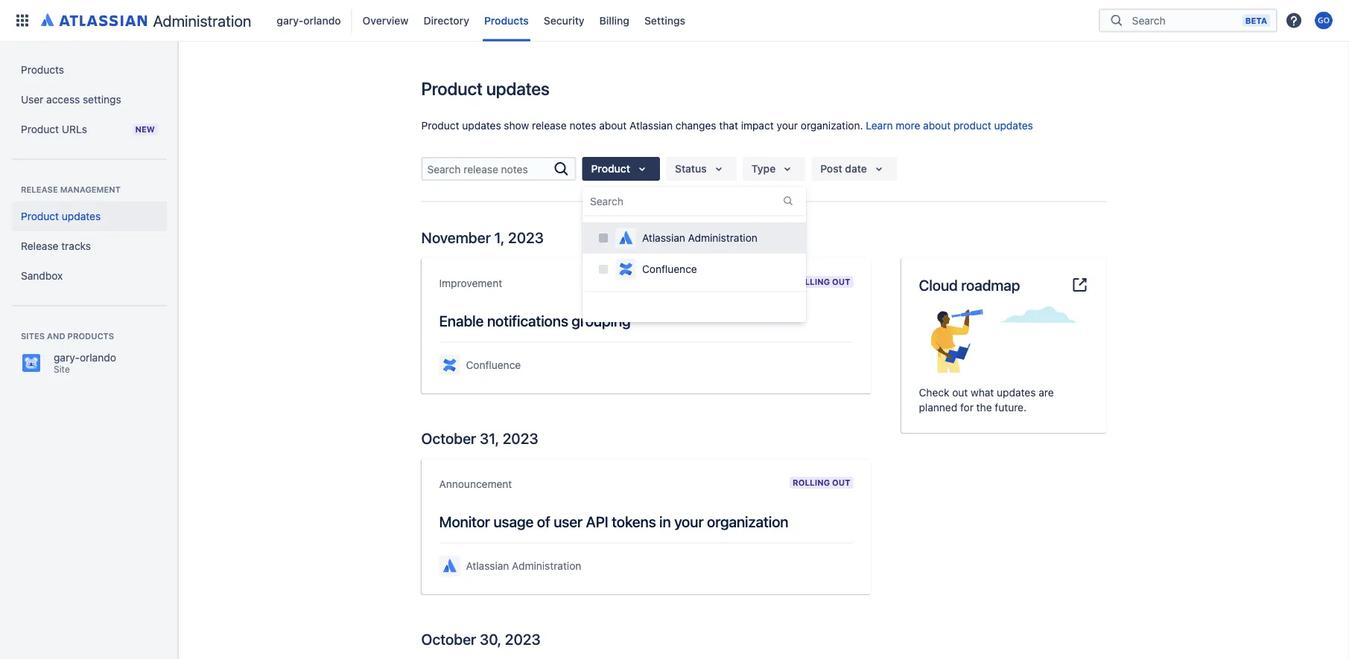 Task type: locate. For each thing, give the bounding box(es) containing it.
november 1, 2023
[[421, 229, 544, 246]]

october 30, 2023
[[421, 631, 541, 648]]

product up search at top
[[591, 163, 630, 175]]

orlando for gary-orlando
[[303, 14, 341, 26]]

0 horizontal spatial products link
[[12, 55, 167, 85]]

1 vertical spatial release
[[21, 240, 58, 253]]

your right "impact"
[[777, 120, 798, 132]]

1 vertical spatial your
[[674, 513, 704, 531]]

2 vertical spatial 2023
[[505, 631, 541, 648]]

release for release tracks
[[21, 240, 58, 253]]

atlassian
[[630, 120, 673, 132], [642, 232, 685, 244], [466, 561, 509, 573]]

management
[[60, 185, 121, 195]]

cloud roadmap
[[919, 276, 1020, 294]]

product updates
[[421, 78, 549, 99], [21, 210, 101, 223]]

october left 31,
[[421, 430, 476, 447]]

product updates down release management
[[21, 210, 101, 223]]

confluence down enable
[[466, 359, 521, 372]]

confluence right confluence image
[[642, 263, 697, 276]]

product down directory link
[[421, 78, 482, 99]]

beta
[[1245, 16, 1267, 25]]

0 vertical spatial out
[[832, 277, 850, 287]]

announcement
[[439, 479, 512, 491]]

gary- inside global navigation element
[[277, 14, 303, 26]]

updates left show
[[462, 120, 501, 132]]

0 vertical spatial atlassian administration
[[642, 232, 757, 244]]

product updates up show
[[421, 78, 549, 99]]

1 vertical spatial product updates
[[21, 210, 101, 223]]

2 october from the top
[[421, 631, 476, 648]]

1 about from the left
[[599, 120, 627, 132]]

out for monitor usage of user api tokens in your organization
[[832, 479, 850, 488]]

31,
[[480, 430, 499, 447]]

type
[[751, 163, 776, 175]]

status
[[675, 163, 707, 175]]

Search text field
[[423, 159, 552, 180]]

products up user
[[21, 64, 64, 76]]

atlassian administration down usage
[[466, 561, 581, 573]]

sites
[[21, 332, 45, 342]]

product up release tracks on the left top of page
[[21, 210, 59, 223]]

tokens
[[612, 513, 656, 531]]

october 31, 2023
[[421, 430, 538, 447]]

orlando inside the gary-orlando site
[[80, 352, 116, 364]]

2 rolling from the top
[[793, 479, 830, 488]]

2023
[[508, 229, 544, 246], [503, 430, 538, 447], [505, 631, 541, 648]]

products
[[484, 14, 529, 26], [21, 64, 64, 76]]

1 rolling from the top
[[793, 277, 830, 287]]

october left 30,
[[421, 631, 476, 648]]

your
[[777, 120, 798, 132], [674, 513, 704, 531]]

gary- inside the gary-orlando site
[[54, 352, 80, 364]]

orlando down products
[[80, 352, 116, 364]]

search
[[590, 196, 623, 208]]

administration banner
[[0, 0, 1349, 42]]

release inside release tracks link
[[21, 240, 58, 253]]

2 out from the top
[[832, 479, 850, 488]]

1 release from the top
[[21, 185, 58, 195]]

your right in on the left bottom
[[674, 513, 704, 531]]

show
[[504, 120, 529, 132]]

2023 right 1,
[[508, 229, 544, 246]]

products link left security 'link'
[[480, 9, 533, 32]]

0 horizontal spatial your
[[674, 513, 704, 531]]

gary- for gary-orlando
[[277, 14, 303, 26]]

1 vertical spatial rolling out
[[793, 479, 850, 488]]

0 horizontal spatial confluence
[[466, 359, 521, 372]]

rolling for monitor usage of user api tokens in your organization
[[793, 479, 830, 488]]

1 vertical spatial 2023
[[503, 430, 538, 447]]

2 rolling out from the top
[[793, 479, 850, 488]]

orlando
[[303, 14, 341, 26], [80, 352, 116, 364]]

release for release management
[[21, 185, 58, 195]]

product up search text field
[[421, 120, 459, 132]]

release left management
[[21, 185, 58, 195]]

0 vertical spatial 2023
[[508, 229, 544, 246]]

1 october from the top
[[421, 430, 476, 447]]

about right notes
[[599, 120, 627, 132]]

rolling
[[793, 277, 830, 287], [793, 479, 830, 488]]

0 vertical spatial gary-
[[277, 14, 303, 26]]

product
[[954, 120, 991, 132]]

0 vertical spatial confluence
[[642, 263, 697, 276]]

0 horizontal spatial atlassian administration
[[466, 561, 581, 573]]

release
[[21, 185, 58, 195], [21, 240, 58, 253]]

product updates link
[[12, 202, 167, 232]]

2023 right 30,
[[505, 631, 541, 648]]

1 horizontal spatial product updates
[[421, 78, 549, 99]]

2 vertical spatial administration
[[512, 561, 581, 573]]

toggle navigation image
[[164, 60, 197, 89]]

1 horizontal spatial confluence
[[642, 263, 697, 276]]

administration down of
[[512, 561, 581, 573]]

atlassian right atlassian administration image
[[466, 561, 509, 573]]

0 vertical spatial october
[[421, 430, 476, 447]]

1 vertical spatial rolling
[[793, 479, 830, 488]]

atlassian administration image
[[617, 229, 635, 247], [617, 229, 635, 247], [441, 558, 458, 576]]

help icon image
[[1285, 12, 1303, 29]]

release
[[532, 120, 567, 132]]

updates down management
[[62, 210, 101, 223]]

out
[[952, 387, 968, 399]]

release tracks link
[[12, 232, 167, 261]]

updates up the future.
[[997, 387, 1036, 399]]

rolling out
[[793, 277, 850, 287], [793, 479, 850, 488]]

1 vertical spatial october
[[421, 631, 476, 648]]

0 horizontal spatial product updates
[[21, 210, 101, 223]]

products link up settings
[[12, 55, 167, 85]]

0 vertical spatial products link
[[480, 9, 533, 32]]

release tracks
[[21, 240, 91, 253]]

administration inside global navigation element
[[153, 11, 251, 30]]

search icon image
[[1108, 13, 1126, 28]]

appswitcher icon image
[[13, 12, 31, 29]]

directory link
[[419, 9, 474, 32]]

administration down status dropdown button in the top of the page
[[688, 232, 757, 244]]

orlando left overview
[[303, 14, 341, 26]]

products left security
[[484, 14, 529, 26]]

are
[[1039, 387, 1054, 399]]

out
[[832, 277, 850, 287], [832, 479, 850, 488]]

1 vertical spatial out
[[832, 479, 850, 488]]

1 horizontal spatial atlassian administration
[[642, 232, 757, 244]]

2023 right 31,
[[503, 430, 538, 447]]

confluence image
[[617, 261, 635, 279], [441, 357, 458, 375], [441, 357, 458, 375]]

products inside global navigation element
[[484, 14, 529, 26]]

new
[[135, 125, 155, 134]]

atlassian administration
[[642, 232, 757, 244], [466, 561, 581, 573]]

confluence
[[642, 263, 697, 276], [466, 359, 521, 372]]

0 vertical spatial rolling
[[793, 277, 830, 287]]

atlassian down the status on the right of the page
[[642, 232, 685, 244]]

for
[[960, 402, 974, 414]]

1 horizontal spatial products
[[484, 14, 529, 26]]

atlassian image
[[41, 10, 147, 28], [41, 10, 147, 28]]

atlassian administration image
[[441, 558, 458, 576]]

2 about from the left
[[923, 120, 951, 132]]

2023 for october 30, 2023
[[505, 631, 541, 648]]

0 horizontal spatial orlando
[[80, 352, 116, 364]]

search image
[[552, 160, 570, 178]]

1 vertical spatial products link
[[12, 55, 167, 85]]

0 vertical spatial orlando
[[303, 14, 341, 26]]

directory
[[423, 14, 469, 26]]

updates right product
[[994, 120, 1033, 132]]

0 vertical spatial product updates
[[421, 78, 549, 99]]

product
[[421, 78, 482, 99], [421, 120, 459, 132], [21, 123, 59, 136], [591, 163, 630, 175], [21, 210, 59, 223]]

1 horizontal spatial orlando
[[303, 14, 341, 26]]

post
[[820, 163, 842, 175]]

atlassian left changes
[[630, 120, 673, 132]]

date
[[845, 163, 867, 175]]

product inside product updates link
[[21, 210, 59, 223]]

about right more
[[923, 120, 951, 132]]

1 rolling out from the top
[[793, 277, 850, 287]]

0 vertical spatial administration
[[153, 11, 251, 30]]

orlando inside global navigation element
[[303, 14, 341, 26]]

2 release from the top
[[21, 240, 58, 253]]

user access settings link
[[12, 85, 167, 115]]

the
[[976, 402, 992, 414]]

atlassian administration down status dropdown button in the top of the page
[[642, 232, 757, 244]]

urls
[[62, 123, 87, 136]]

1 vertical spatial products
[[21, 64, 64, 76]]

0 horizontal spatial administration
[[153, 11, 251, 30]]

organization.
[[801, 120, 863, 132]]

0 horizontal spatial about
[[599, 120, 627, 132]]

sandbox link
[[12, 261, 167, 291]]

2 horizontal spatial administration
[[688, 232, 757, 244]]

learn
[[866, 120, 893, 132]]

1 out from the top
[[832, 277, 850, 287]]

1 horizontal spatial about
[[923, 120, 951, 132]]

release up sandbox in the top left of the page
[[21, 240, 58, 253]]

of
[[537, 513, 550, 531]]

1 vertical spatial orlando
[[80, 352, 116, 364]]

gary-
[[277, 14, 303, 26], [54, 352, 80, 364]]

enable notifications grouping
[[439, 312, 631, 330]]

products link
[[480, 9, 533, 32], [12, 55, 167, 85]]

1 horizontal spatial gary-
[[277, 14, 303, 26]]

learn more about product updates link
[[866, 120, 1033, 132]]

0 horizontal spatial products
[[21, 64, 64, 76]]

0 vertical spatial rolling out
[[793, 277, 850, 287]]

settings
[[644, 14, 685, 26]]

cloud
[[919, 276, 958, 294]]

0 horizontal spatial gary-
[[54, 352, 80, 364]]

0 vertical spatial products
[[484, 14, 529, 26]]

site
[[54, 364, 70, 375]]

0 vertical spatial release
[[21, 185, 58, 195]]

1 vertical spatial confluence
[[466, 359, 521, 372]]

settings
[[83, 93, 121, 106]]

about
[[599, 120, 627, 132], [923, 120, 951, 132]]

administration up the toggle navigation icon
[[153, 11, 251, 30]]

0 vertical spatial your
[[777, 120, 798, 132]]

1 vertical spatial gary-
[[54, 352, 80, 364]]

billing
[[599, 14, 629, 26]]



Task type: describe. For each thing, give the bounding box(es) containing it.
usage
[[493, 513, 534, 531]]

billing link
[[595, 9, 634, 32]]

monitor usage of user api tokens in your organization
[[439, 513, 788, 531]]

open datetime selection image
[[870, 160, 888, 178]]

Search field
[[1128, 7, 1242, 34]]

1,
[[494, 229, 505, 246]]

product button
[[582, 157, 660, 181]]

0 vertical spatial atlassian
[[630, 120, 673, 132]]

november
[[421, 229, 491, 246]]

gary-orlando link
[[272, 9, 345, 32]]

access
[[46, 93, 80, 106]]

october for october 30, 2023
[[421, 631, 476, 648]]

monitor
[[439, 513, 490, 531]]

30,
[[480, 631, 501, 648]]

and
[[47, 332, 65, 342]]

updates up show
[[486, 78, 549, 99]]

1 horizontal spatial products link
[[480, 9, 533, 32]]

orlando for gary-orlando site
[[80, 352, 116, 364]]

impact
[[741, 120, 774, 132]]

settings link
[[640, 9, 690, 32]]

user
[[21, 93, 43, 106]]

in
[[659, 513, 671, 531]]

1 vertical spatial administration
[[688, 232, 757, 244]]

check out what updates are planned for the future.
[[919, 387, 1054, 414]]

security
[[544, 14, 585, 26]]

product urls
[[21, 123, 87, 136]]

rolling out for enable notifications grouping
[[793, 277, 850, 287]]

post date
[[820, 163, 867, 175]]

1 horizontal spatial your
[[777, 120, 798, 132]]

security link
[[539, 9, 589, 32]]

products for products link to the bottom
[[21, 64, 64, 76]]

improvement
[[439, 277, 502, 290]]

post date button
[[811, 157, 897, 181]]

rolling for enable notifications grouping
[[793, 277, 830, 287]]

gary- for gary-orlando site
[[54, 352, 80, 364]]

overview link
[[358, 9, 413, 32]]

user
[[554, 513, 583, 531]]

api
[[586, 513, 608, 531]]

check
[[919, 387, 949, 399]]

that
[[719, 120, 738, 132]]

products
[[67, 332, 114, 342]]

global navigation element
[[9, 0, 1099, 41]]

future.
[[995, 402, 1027, 414]]

2023 for november 1, 2023
[[508, 229, 544, 246]]

planned
[[919, 402, 957, 414]]

notes
[[569, 120, 596, 132]]

roadmap
[[961, 276, 1020, 294]]

out for enable notifications grouping
[[832, 277, 850, 287]]

product updates show release notes about atlassian changes that impact your organization. learn more about product updates
[[421, 120, 1033, 132]]

2023 for october 31, 2023
[[503, 430, 538, 447]]

product inside product dropdown button
[[591, 163, 630, 175]]

administration link
[[36, 9, 257, 32]]

1 vertical spatial atlassian
[[642, 232, 685, 244]]

1 vertical spatial atlassian administration
[[466, 561, 581, 573]]

type button
[[742, 157, 805, 181]]

more
[[896, 120, 920, 132]]

user access settings
[[21, 93, 121, 106]]

enable
[[439, 312, 484, 330]]

2 vertical spatial atlassian
[[466, 561, 509, 573]]

organization
[[707, 513, 788, 531]]

grouping
[[572, 312, 631, 330]]

product updates inside product updates link
[[21, 210, 101, 223]]

october for october 31, 2023
[[421, 430, 476, 447]]

notifications
[[487, 312, 568, 330]]

sandbox
[[21, 270, 63, 282]]

gary-orlando
[[277, 14, 341, 26]]

what
[[971, 387, 994, 399]]

confluence image
[[617, 261, 635, 279]]

changes
[[676, 120, 716, 132]]

rolling out for monitor usage of user api tokens in your organization
[[793, 479, 850, 488]]

products for rightmost products link
[[484, 14, 529, 26]]

1 horizontal spatial administration
[[512, 561, 581, 573]]

sites and products
[[21, 332, 114, 342]]

release management
[[21, 185, 121, 195]]

overview
[[362, 14, 409, 26]]

account image
[[1315, 12, 1333, 29]]

product down user
[[21, 123, 59, 136]]

updates inside check out what updates are planned for the future.
[[997, 387, 1036, 399]]

tracks
[[61, 240, 91, 253]]

gary-orlando site
[[54, 352, 116, 375]]

status button
[[666, 157, 737, 181]]



Task type: vqa. For each thing, say whether or not it's contained in the screenshot.
topmost ATLASSIAN
yes



